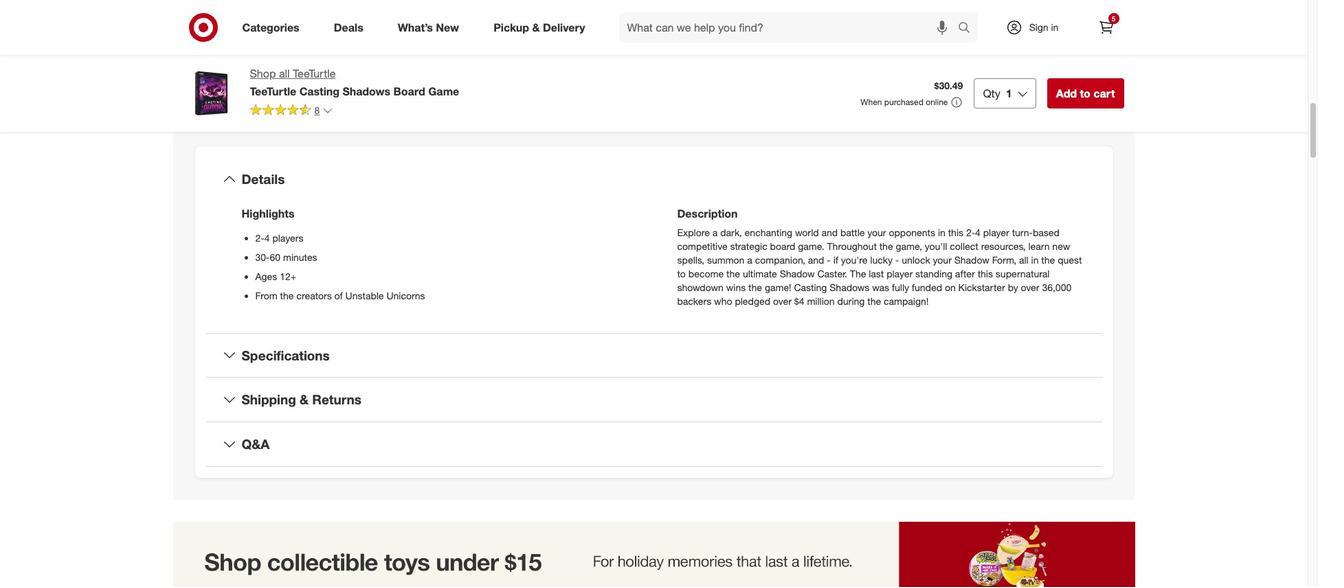 Task type: vqa. For each thing, say whether or not it's contained in the screenshot.
spells,
yes



Task type: locate. For each thing, give the bounding box(es) containing it.
1 horizontal spatial -
[[896, 254, 899, 266]]

1 vertical spatial casting
[[794, 282, 827, 293]]

player
[[984, 227, 1010, 238], [887, 268, 913, 279]]

casting up 8
[[300, 84, 340, 98]]

1 horizontal spatial all
[[1020, 254, 1029, 266]]

4 up collect
[[976, 227, 981, 238]]

who
[[714, 295, 733, 307]]

categories
[[242, 20, 300, 34]]

image of teeturtle casting shadows board game image
[[184, 66, 239, 121]]

What can we help you find? suggestions appear below search field
[[619, 12, 961, 43]]

2 horizontal spatial in
[[1051, 21, 1059, 33]]

- right the lucky
[[896, 254, 899, 266]]

0 vertical spatial a
[[713, 227, 718, 238]]

0 horizontal spatial over
[[773, 295, 792, 307]]

1 vertical spatial and
[[808, 254, 825, 266]]

shadow down the companion,
[[780, 268, 815, 279]]

- left if
[[827, 254, 831, 266]]

1 horizontal spatial &
[[532, 20, 540, 34]]

world
[[795, 227, 819, 238]]

8 link
[[250, 104, 334, 120]]

the
[[850, 268, 866, 279]]

1 horizontal spatial this
[[949, 227, 964, 238]]

& inside shipping & returns dropdown button
[[300, 392, 309, 408]]

0 horizontal spatial &
[[300, 392, 309, 408]]

1 horizontal spatial casting
[[794, 282, 827, 293]]

about this item
[[597, 115, 711, 135]]

sign in link
[[994, 12, 1080, 43]]

teeturtle up 8
[[293, 67, 336, 80]]

shadows inside description explore a dark, enchanting world and battle your opponents in this 2-4 player turn-based competitive strategic board game. throughout the game, you'll collect resources, learn new spells, summon a companion, and - if you're lucky - unlock your shadow form, all in the quest to become the ultimate shadow caster. the last player standing after this supernatural showdown wins the game! casting shadows was fully funded on kickstarter by over 36,000 backers who pledged over $4 million during the campaign!
[[830, 282, 870, 293]]

1 horizontal spatial shadows
[[830, 282, 870, 293]]

returns
[[312, 392, 362, 408]]

million
[[807, 295, 835, 307]]

the up wins
[[727, 268, 740, 279]]

and down game.
[[808, 254, 825, 266]]

shadow up after
[[955, 254, 990, 266]]

advertisement region
[[671, 4, 1124, 56], [173, 522, 1135, 588]]

& right pickup
[[532, 20, 540, 34]]

-
[[827, 254, 831, 266], [896, 254, 899, 266]]

unlock
[[902, 254, 931, 266]]

this up kickstarter
[[978, 268, 993, 279]]

caster.
[[818, 268, 848, 279]]

pickup
[[494, 20, 529, 34]]

quest
[[1058, 254, 1082, 266]]

to inside button
[[1080, 87, 1091, 100]]

highlights
[[242, 207, 295, 220]]

0 vertical spatial shadows
[[343, 84, 391, 98]]

last
[[869, 268, 884, 279]]

a down strategic
[[747, 254, 753, 266]]

players
[[273, 232, 303, 244]]

specifications
[[242, 348, 330, 363]]

4 up 30-
[[264, 232, 270, 244]]

2- up 30-
[[255, 232, 264, 244]]

1 horizontal spatial player
[[984, 227, 1010, 238]]

to inside description explore a dark, enchanting world and battle your opponents in this 2-4 player turn-based competitive strategic board game. throughout the game, you'll collect resources, learn new spells, summon a companion, and - if you're lucky - unlock your shadow form, all in the quest to become the ultimate shadow caster. the last player standing after this supernatural showdown wins the game! casting shadows was fully funded on kickstarter by over 36,000 backers who pledged over $4 million during the campaign!
[[678, 268, 686, 279]]

0 vertical spatial and
[[822, 227, 838, 238]]

a
[[713, 227, 718, 238], [747, 254, 753, 266]]

teeturtle down shop
[[250, 84, 296, 98]]

teeturtle
[[293, 67, 336, 80], [250, 84, 296, 98]]

5
[[1112, 14, 1116, 23]]

& for shipping
[[300, 392, 309, 408]]

2 vertical spatial this
[[978, 268, 993, 279]]

from
[[255, 290, 278, 301]]

spells,
[[678, 254, 705, 266]]

from the creators of unstable unicorns
[[255, 290, 425, 301]]

over down game!
[[773, 295, 792, 307]]

30-
[[255, 251, 270, 263]]

this left item
[[646, 115, 674, 135]]

0 vertical spatial player
[[984, 227, 1010, 238]]

36,000
[[1043, 282, 1072, 293]]

1 vertical spatial your
[[933, 254, 952, 266]]

1 vertical spatial all
[[1020, 254, 1029, 266]]

1 horizontal spatial your
[[933, 254, 952, 266]]

all
[[279, 67, 290, 80], [1020, 254, 1029, 266]]

player up resources,
[[984, 227, 1010, 238]]

qty 1
[[983, 87, 1012, 100]]

a left dark,
[[713, 227, 718, 238]]

0 horizontal spatial all
[[279, 67, 290, 80]]

the up pledged
[[749, 282, 762, 293]]

in down learn
[[1032, 254, 1039, 266]]

0 horizontal spatial in
[[938, 227, 946, 238]]

to right add
[[1080, 87, 1091, 100]]

all right shop
[[279, 67, 290, 80]]

1 horizontal spatial to
[[1080, 87, 1091, 100]]

standing
[[916, 268, 953, 279]]

after
[[956, 268, 975, 279]]

0 vertical spatial casting
[[300, 84, 340, 98]]

0 horizontal spatial to
[[678, 268, 686, 279]]

0 horizontal spatial a
[[713, 227, 718, 238]]

0 horizontal spatial -
[[827, 254, 831, 266]]

pickup & delivery
[[494, 20, 585, 34]]

0 horizontal spatial shadows
[[343, 84, 391, 98]]

ages
[[255, 271, 277, 282]]

0 horizontal spatial shadow
[[780, 268, 815, 279]]

and right world
[[822, 227, 838, 238]]

1 vertical spatial &
[[300, 392, 309, 408]]

1 vertical spatial advertisement region
[[173, 522, 1135, 588]]

your down you'll
[[933, 254, 952, 266]]

1 horizontal spatial a
[[747, 254, 753, 266]]

description explore a dark, enchanting world and battle your opponents in this 2-4 player turn-based competitive strategic board game. throughout the game, you'll collect resources, learn new spells, summon a companion, and - if you're lucky - unlock your shadow form, all in the quest to become the ultimate shadow caster. the last player standing after this supernatural showdown wins the game! casting shadows was fully funded on kickstarter by over 36,000 backers who pledged over $4 million during the campaign!
[[678, 207, 1082, 307]]

what's
[[398, 20, 433, 34]]

&
[[532, 20, 540, 34], [300, 392, 309, 408]]

in up you'll
[[938, 227, 946, 238]]

casting up million
[[794, 282, 827, 293]]

creators
[[297, 290, 332, 301]]

specifications button
[[206, 334, 1102, 378]]

all up supernatural
[[1020, 254, 1029, 266]]

& left returns
[[300, 392, 309, 408]]

0 vertical spatial in
[[1051, 21, 1059, 33]]

0 vertical spatial your
[[868, 227, 887, 238]]

your right battle
[[868, 227, 887, 238]]

5 link
[[1091, 12, 1122, 43]]

shipping
[[242, 392, 296, 408]]

0 vertical spatial to
[[1080, 87, 1091, 100]]

1 vertical spatial shadow
[[780, 268, 815, 279]]

by
[[1008, 282, 1019, 293]]

8
[[315, 104, 320, 116]]

the down 12+
[[280, 290, 294, 301]]

1 vertical spatial over
[[773, 295, 792, 307]]

to down spells,
[[678, 268, 686, 279]]

shop all teeturtle teeturtle casting shadows board game
[[250, 67, 459, 98]]

0 horizontal spatial player
[[887, 268, 913, 279]]

new
[[1053, 240, 1071, 252]]

1 vertical spatial player
[[887, 268, 913, 279]]

deals link
[[322, 12, 381, 43]]

pledged
[[735, 295, 771, 307]]

shadows left board on the top of page
[[343, 84, 391, 98]]

backers
[[678, 295, 712, 307]]

$4
[[795, 295, 805, 307]]

0 horizontal spatial casting
[[300, 84, 340, 98]]

the
[[880, 240, 893, 252], [1042, 254, 1055, 266], [727, 268, 740, 279], [749, 282, 762, 293], [280, 290, 294, 301], [868, 295, 881, 307]]

1 horizontal spatial shadow
[[955, 254, 990, 266]]

1 horizontal spatial over
[[1021, 282, 1040, 293]]

12+
[[280, 271, 296, 282]]

1 vertical spatial a
[[747, 254, 753, 266]]

funded
[[912, 282, 943, 293]]

shop
[[250, 67, 276, 80]]

0 vertical spatial over
[[1021, 282, 1040, 293]]

this up collect
[[949, 227, 964, 238]]

player up fully
[[887, 268, 913, 279]]

casting inside description explore a dark, enchanting world and battle your opponents in this 2-4 player turn-based competitive strategic board game. throughout the game, you'll collect resources, learn new spells, summon a companion, and - if you're lucky - unlock your shadow form, all in the quest to become the ultimate shadow caster. the last player standing after this supernatural showdown wins the game! casting shadows was fully funded on kickstarter by over 36,000 backers who pledged over $4 million during the campaign!
[[794, 282, 827, 293]]

0 horizontal spatial 4
[[264, 232, 270, 244]]

your
[[868, 227, 887, 238], [933, 254, 952, 266]]

shadows up 'during'
[[830, 282, 870, 293]]

to
[[1080, 87, 1091, 100], [678, 268, 686, 279]]

1 vertical spatial shadows
[[830, 282, 870, 293]]

2 vertical spatial in
[[1032, 254, 1039, 266]]

0 vertical spatial all
[[279, 67, 290, 80]]

1 horizontal spatial 4
[[976, 227, 981, 238]]

game!
[[765, 282, 792, 293]]

1 vertical spatial teeturtle
[[250, 84, 296, 98]]

wins
[[726, 282, 746, 293]]

1 horizontal spatial 2-
[[967, 227, 976, 238]]

2- up collect
[[967, 227, 976, 238]]

throughout
[[827, 240, 877, 252]]

0 vertical spatial this
[[646, 115, 674, 135]]

details button
[[206, 157, 1102, 201]]

cart
[[1094, 87, 1115, 100]]

of
[[335, 290, 343, 301]]

you're
[[841, 254, 868, 266]]

4
[[976, 227, 981, 238], [264, 232, 270, 244]]

1 vertical spatial to
[[678, 268, 686, 279]]

in right sign
[[1051, 21, 1059, 33]]

q&a button
[[206, 423, 1102, 467]]

over down supernatural
[[1021, 282, 1040, 293]]

if
[[834, 254, 839, 266]]

& inside the "pickup & delivery" link
[[532, 20, 540, 34]]

0 vertical spatial &
[[532, 20, 540, 34]]



Task type: describe. For each thing, give the bounding box(es) containing it.
0 vertical spatial shadow
[[955, 254, 990, 266]]

on
[[945, 282, 956, 293]]

categories link
[[231, 12, 317, 43]]

what's new
[[398, 20, 459, 34]]

30-60 minutes
[[255, 251, 317, 263]]

sponsored
[[1084, 58, 1124, 68]]

during
[[838, 295, 865, 307]]

game
[[428, 84, 459, 98]]

when purchased online
[[861, 97, 948, 107]]

lucky
[[871, 254, 893, 266]]

the up the lucky
[[880, 240, 893, 252]]

search button
[[952, 12, 985, 45]]

learn
[[1029, 240, 1050, 252]]

2-4 players
[[255, 232, 303, 244]]

shipping & returns button
[[206, 378, 1102, 422]]

all inside the "shop all teeturtle teeturtle casting shadows board game"
[[279, 67, 290, 80]]

1 horizontal spatial in
[[1032, 254, 1039, 266]]

the down learn
[[1042, 254, 1055, 266]]

0 horizontal spatial 2-
[[255, 232, 264, 244]]

kickstarter
[[959, 282, 1006, 293]]

showdown
[[678, 282, 724, 293]]

4 inside description explore a dark, enchanting world and battle your opponents in this 2-4 player turn-based competitive strategic board game. throughout the game, you'll collect resources, learn new spells, summon a companion, and - if you're lucky - unlock your shadow form, all in the quest to become the ultimate shadow caster. the last player standing after this supernatural showdown wins the game! casting shadows was fully funded on kickstarter by over 36,000 backers who pledged over $4 million during the campaign!
[[976, 227, 981, 238]]

strategic
[[730, 240, 768, 252]]

new
[[436, 20, 459, 34]]

ages 12+
[[255, 271, 296, 282]]

form,
[[992, 254, 1017, 266]]

campaign!
[[884, 295, 929, 307]]

details
[[242, 171, 285, 187]]

1
[[1006, 87, 1012, 100]]

2- inside description explore a dark, enchanting world and battle your opponents in this 2-4 player turn-based competitive strategic board game. throughout the game, you'll collect resources, learn new spells, summon a companion, and - if you're lucky - unlock your shadow form, all in the quest to become the ultimate shadow caster. the last player standing after this supernatural showdown wins the game! casting shadows was fully funded on kickstarter by over 36,000 backers who pledged over $4 million during the campaign!
[[967, 227, 976, 238]]

based
[[1033, 227, 1060, 238]]

all inside description explore a dark, enchanting world and battle your opponents in this 2-4 player turn-based competitive strategic board game. throughout the game, you'll collect resources, learn new spells, summon a companion, and - if you're lucky - unlock your shadow form, all in the quest to become the ultimate shadow caster. the last player standing after this supernatural showdown wins the game! casting shadows was fully funded on kickstarter by over 36,000 backers who pledged over $4 million during the campaign!
[[1020, 254, 1029, 266]]

dark,
[[721, 227, 742, 238]]

ultimate
[[743, 268, 777, 279]]

turn-
[[1012, 227, 1033, 238]]

sign
[[1030, 21, 1049, 33]]

board
[[394, 84, 425, 98]]

battle
[[841, 227, 865, 238]]

you'll
[[925, 240, 948, 252]]

what's new link
[[386, 12, 477, 43]]

add
[[1056, 87, 1077, 100]]

unstable
[[346, 290, 384, 301]]

1 vertical spatial this
[[949, 227, 964, 238]]

add to cart
[[1056, 87, 1115, 100]]

2 horizontal spatial this
[[978, 268, 993, 279]]

enchanting
[[745, 227, 793, 238]]

pickup & delivery link
[[482, 12, 603, 43]]

unicorns
[[387, 290, 425, 301]]

collect
[[950, 240, 979, 252]]

shipping & returns
[[242, 392, 362, 408]]

sign in
[[1030, 21, 1059, 33]]

resources,
[[981, 240, 1026, 252]]

shadows inside the "shop all teeturtle teeturtle casting shadows board game"
[[343, 84, 391, 98]]

summon
[[707, 254, 745, 266]]

1 - from the left
[[827, 254, 831, 266]]

game,
[[896, 240, 922, 252]]

add to cart button
[[1048, 78, 1124, 109]]

was
[[873, 282, 890, 293]]

1 vertical spatial in
[[938, 227, 946, 238]]

when
[[861, 97, 882, 107]]

casting inside the "shop all teeturtle teeturtle casting shadows board game"
[[300, 84, 340, 98]]

q&a
[[242, 437, 270, 452]]

explore
[[678, 227, 710, 238]]

opponents
[[889, 227, 936, 238]]

purchased
[[885, 97, 924, 107]]

fully
[[892, 282, 910, 293]]

game.
[[798, 240, 825, 252]]

delivery
[[543, 20, 585, 34]]

description
[[678, 207, 738, 220]]

online
[[926, 97, 948, 107]]

the down was
[[868, 295, 881, 307]]

0 vertical spatial teeturtle
[[293, 67, 336, 80]]

board
[[770, 240, 796, 252]]

item
[[678, 115, 711, 135]]

0 vertical spatial advertisement region
[[671, 4, 1124, 56]]

minutes
[[283, 251, 317, 263]]

become
[[689, 268, 724, 279]]

about
[[597, 115, 642, 135]]

0 horizontal spatial your
[[868, 227, 887, 238]]

companion,
[[755, 254, 806, 266]]

competitive
[[678, 240, 728, 252]]

0 horizontal spatial this
[[646, 115, 674, 135]]

& for pickup
[[532, 20, 540, 34]]

2 - from the left
[[896, 254, 899, 266]]

supernatural
[[996, 268, 1050, 279]]



